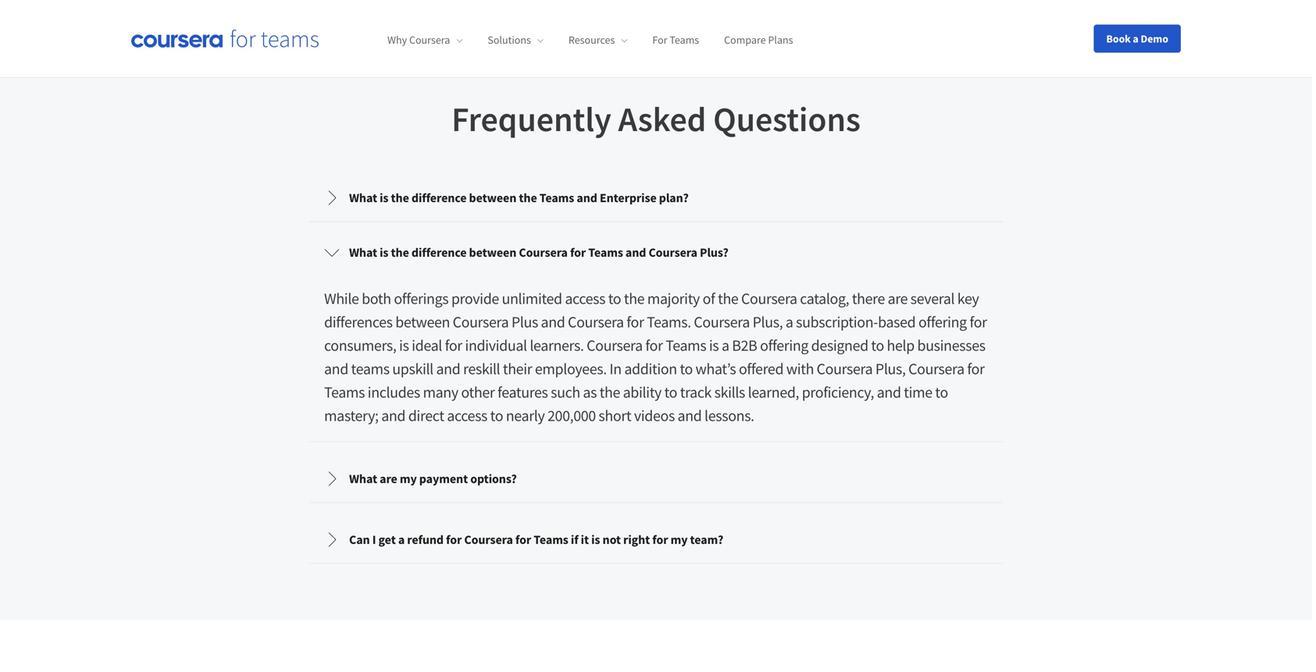 Task type: describe. For each thing, give the bounding box(es) containing it.
a left "subscription-"
[[786, 312, 793, 332]]

solutions
[[488, 33, 531, 47]]

can i get a refund for coursera for teams if it is not right for my team? button
[[312, 518, 1001, 562]]

team?
[[690, 532, 724, 548]]

plus?
[[700, 245, 729, 261]]

subscription-
[[796, 312, 878, 332]]

payment
[[419, 471, 468, 487]]

what for what is the difference between coursera for teams and coursera plus?
[[349, 245, 377, 261]]

the inside dropdown button
[[391, 245, 409, 261]]

a inside book a demo button
[[1133, 32, 1139, 46]]

can
[[349, 532, 370, 548]]

coursera up b2b
[[741, 289, 797, 309]]

to up track
[[680, 359, 693, 379]]

consumers,
[[324, 336, 396, 355]]

to right time at the right bottom
[[935, 383, 948, 402]]

based
[[878, 312, 916, 332]]

my inside dropdown button
[[400, 471, 417, 487]]

there
[[852, 289, 885, 309]]

what's
[[696, 359, 736, 379]]

0 vertical spatial plus,
[[753, 312, 783, 332]]

other
[[461, 383, 495, 402]]

refund
[[407, 532, 444, 548]]

why coursera
[[387, 33, 450, 47]]

their
[[503, 359, 532, 379]]

and inside dropdown button
[[577, 190, 597, 206]]

0 horizontal spatial access
[[447, 406, 487, 426]]

provide
[[451, 289, 499, 309]]

what is the difference between the teams and enterprise plan?
[[349, 190, 689, 206]]

to left track
[[664, 383, 677, 402]]

solutions link
[[488, 33, 544, 47]]

can i get a refund for coursera for teams if it is not right for my team?
[[349, 532, 724, 548]]

what for what is the difference between the teams and enterprise plan?
[[349, 190, 377, 206]]

book a demo button
[[1094, 25, 1181, 53]]

a inside 'can i get a refund for coursera for teams if it is not right for my team?' dropdown button
[[398, 532, 405, 548]]

200,000
[[548, 406, 596, 426]]

if
[[571, 532, 578, 548]]

coursera right the 'why'
[[409, 33, 450, 47]]

for teams link
[[652, 33, 699, 47]]

mastery;
[[324, 406, 379, 426]]

for
[[652, 33, 667, 47]]

while both offerings provide unlimited access to the majority of the coursera catalog, there are several key differences between coursera plus and coursera for teams. coursera plus, a subscription-based offering for consumers, is ideal for individual learners. coursera for teams is a b2b offering designed to help businesses and teams upskill and reskill their employees. in addition to what's offered with coursera plus, coursera for teams includes many other features such as the ability to track skills learned, proficiency, and time to mastery; and direct access to nearly 200,000 short videos and lessons.
[[324, 289, 987, 426]]

resources link
[[569, 33, 627, 47]]

resources
[[569, 33, 615, 47]]

get
[[378, 532, 396, 548]]

direct
[[408, 406, 444, 426]]

why coursera link
[[387, 33, 463, 47]]

designed
[[811, 336, 868, 355]]

coursera down businesses
[[909, 359, 964, 379]]

demo
[[1141, 32, 1168, 46]]

lessons.
[[705, 406, 754, 426]]

proficiency,
[[802, 383, 874, 402]]

and up many
[[436, 359, 460, 379]]

businesses
[[917, 336, 985, 355]]

individual
[[465, 336, 527, 355]]

teams inside what is the difference between coursera for teams and coursera plus? dropdown button
[[588, 245, 623, 261]]

includes
[[368, 383, 420, 402]]

time
[[904, 383, 932, 402]]

for teams
[[652, 33, 699, 47]]

in
[[610, 359, 622, 379]]

book a demo
[[1106, 32, 1168, 46]]

coursera down designed
[[817, 359, 873, 379]]

learned,
[[748, 383, 799, 402]]

nearly
[[506, 406, 545, 426]]

what is the difference between the teams and enterprise plan? button
[[312, 176, 1001, 220]]

teams inside dropdown button
[[540, 190, 574, 206]]

it
[[581, 532, 589, 548]]

book
[[1106, 32, 1131, 46]]

what are my payment options? button
[[312, 457, 1001, 501]]

compare
[[724, 33, 766, 47]]

questions
[[713, 97, 861, 141]]

between inside while both offerings provide unlimited access to the majority of the coursera catalog, there are several key differences between coursera plus and coursera for teams. coursera plus, a subscription-based offering for consumers, is ideal for individual learners. coursera for teams is a b2b offering designed to help businesses and teams upskill and reskill their employees. in addition to what's offered with coursera plus, coursera for teams includes many other features such as the ability to track skills learned, proficiency, and time to mastery; and direct access to nearly 200,000 short videos and lessons.
[[395, 312, 450, 332]]

asked
[[618, 97, 706, 141]]

plan?
[[659, 190, 689, 206]]

key
[[957, 289, 979, 309]]

between for the
[[469, 190, 517, 206]]

difference for coursera
[[412, 245, 467, 261]]

as
[[583, 383, 597, 402]]



Task type: vqa. For each thing, say whether or not it's contained in the screenshot.
Sam the "United"
no



Task type: locate. For each thing, give the bounding box(es) containing it.
frequently
[[452, 97, 611, 141]]

0 vertical spatial what
[[349, 190, 377, 206]]

learners.
[[530, 336, 584, 355]]

difference for the
[[412, 190, 467, 206]]

coursera left plus?
[[649, 245, 697, 261]]

several
[[911, 289, 955, 309]]

to left help
[[871, 336, 884, 355]]

1 vertical spatial plus,
[[875, 359, 906, 379]]

and
[[577, 190, 597, 206], [626, 245, 646, 261], [541, 312, 565, 332], [324, 359, 348, 379], [436, 359, 460, 379], [877, 383, 901, 402], [381, 406, 405, 426], [678, 406, 702, 426]]

1 difference from the top
[[412, 190, 467, 206]]

difference inside dropdown button
[[412, 190, 467, 206]]

enterprise
[[600, 190, 657, 206]]

of
[[703, 289, 715, 309]]

what for what are my payment options?
[[349, 471, 377, 487]]

and inside dropdown button
[[626, 245, 646, 261]]

track
[[680, 383, 712, 402]]

0 vertical spatial difference
[[412, 190, 467, 206]]

0 vertical spatial access
[[565, 289, 605, 309]]

access right unlimited
[[565, 289, 605, 309]]

coursera for teams image
[[131, 30, 319, 48]]

1 vertical spatial access
[[447, 406, 487, 426]]

ability
[[623, 383, 662, 402]]

coursera down of
[[694, 312, 750, 332]]

offering up "with"
[[760, 336, 808, 355]]

are up based
[[888, 289, 908, 309]]

why
[[387, 33, 407, 47]]

a right get
[[398, 532, 405, 548]]

short
[[599, 406, 631, 426]]

and down includes
[[381, 406, 405, 426]]

features
[[498, 383, 548, 402]]

between inside dropdown button
[[469, 190, 517, 206]]

a
[[1133, 32, 1139, 46], [786, 312, 793, 332], [722, 336, 729, 355], [398, 532, 405, 548]]

coursera up unlimited
[[519, 245, 568, 261]]

teams down teams.
[[666, 336, 706, 355]]

0 horizontal spatial my
[[400, 471, 417, 487]]

catalog,
[[800, 289, 849, 309]]

0 vertical spatial my
[[400, 471, 417, 487]]

not
[[603, 532, 621, 548]]

teams
[[670, 33, 699, 47], [540, 190, 574, 206], [588, 245, 623, 261], [666, 336, 706, 355], [324, 383, 365, 402], [534, 532, 568, 548]]

such
[[551, 383, 580, 402]]

are inside while both offerings provide unlimited access to the majority of the coursera catalog, there are several key differences between coursera plus and coursera for teams. coursera plus, a subscription-based offering for consumers, is ideal for individual learners. coursera for teams is a b2b offering designed to help businesses and teams upskill and reskill their employees. in addition to what's offered with coursera plus, coursera for teams includes many other features such as the ability to track skills learned, proficiency, and time to mastery; and direct access to nearly 200,000 short videos and lessons.
[[888, 289, 908, 309]]

the
[[391, 190, 409, 206], [519, 190, 537, 206], [391, 245, 409, 261], [624, 289, 645, 309], [718, 289, 738, 309], [600, 383, 620, 402]]

0 horizontal spatial plus,
[[753, 312, 783, 332]]

teams
[[351, 359, 390, 379]]

2 vertical spatial between
[[395, 312, 450, 332]]

help
[[887, 336, 915, 355]]

plus, down help
[[875, 359, 906, 379]]

1 vertical spatial are
[[380, 471, 397, 487]]

1 horizontal spatial plus,
[[875, 359, 906, 379]]

employees.
[[535, 359, 607, 379]]

my left payment
[[400, 471, 417, 487]]

both
[[362, 289, 391, 309]]

a right "book"
[[1133, 32, 1139, 46]]

plus
[[511, 312, 538, 332]]

a left b2b
[[722, 336, 729, 355]]

what are my payment options?
[[349, 471, 517, 487]]

my left team?
[[671, 532, 688, 548]]

2 difference from the top
[[412, 245, 467, 261]]

and up learners.
[[541, 312, 565, 332]]

what
[[349, 190, 377, 206], [349, 245, 377, 261], [349, 471, 377, 487]]

0 horizontal spatial offering
[[760, 336, 808, 355]]

1 vertical spatial my
[[671, 532, 688, 548]]

differences
[[324, 312, 393, 332]]

offering
[[918, 312, 967, 332], [760, 336, 808, 355]]

1 vertical spatial what
[[349, 245, 377, 261]]

between up what is the difference between coursera for teams and coursera plus?
[[469, 190, 517, 206]]

what inside dropdown button
[[349, 245, 377, 261]]

between for coursera
[[469, 245, 517, 261]]

offering up businesses
[[918, 312, 967, 332]]

access
[[565, 289, 605, 309], [447, 406, 487, 426]]

plans
[[768, 33, 793, 47]]

0 vertical spatial offering
[[918, 312, 967, 332]]

for
[[570, 245, 586, 261], [627, 312, 644, 332], [970, 312, 987, 332], [445, 336, 462, 355], [645, 336, 663, 355], [967, 359, 985, 379], [446, 532, 462, 548], [515, 532, 531, 548], [652, 532, 668, 548]]

reskill
[[463, 359, 500, 379]]

for inside what is the difference between coursera for teams and coursera plus? dropdown button
[[570, 245, 586, 261]]

teams down the enterprise
[[588, 245, 623, 261]]

and down track
[[678, 406, 702, 426]]

teams up what is the difference between coursera for teams and coursera plus?
[[540, 190, 574, 206]]

upskill
[[392, 359, 433, 379]]

1 horizontal spatial offering
[[918, 312, 967, 332]]

teams left if
[[534, 532, 568, 548]]

my
[[400, 471, 417, 487], [671, 532, 688, 548]]

to left the nearly
[[490, 406, 503, 426]]

2 what from the top
[[349, 245, 377, 261]]

0 vertical spatial are
[[888, 289, 908, 309]]

coursera inside 'can i get a refund for coursera for teams if it is not right for my team?' dropdown button
[[464, 532, 513, 548]]

2 vertical spatial what
[[349, 471, 377, 487]]

0 vertical spatial between
[[469, 190, 517, 206]]

teams right for
[[670, 33, 699, 47]]

and down consumers,
[[324, 359, 348, 379]]

to
[[608, 289, 621, 309], [871, 336, 884, 355], [680, 359, 693, 379], [664, 383, 677, 402], [935, 383, 948, 402], [490, 406, 503, 426]]

1 horizontal spatial access
[[565, 289, 605, 309]]

are left payment
[[380, 471, 397, 487]]

and left the enterprise
[[577, 190, 597, 206]]

is inside dropdown button
[[380, 190, 389, 206]]

skills
[[714, 383, 745, 402]]

between inside dropdown button
[[469, 245, 517, 261]]

offerings
[[394, 289, 449, 309]]

to left majority
[[608, 289, 621, 309]]

unlimited
[[502, 289, 562, 309]]

my inside dropdown button
[[671, 532, 688, 548]]

what is the difference between coursera for teams and coursera plus? button
[[312, 231, 1001, 275]]

addition
[[624, 359, 677, 379]]

teams inside 'can i get a refund for coursera for teams if it is not right for my team?' dropdown button
[[534, 532, 568, 548]]

1 vertical spatial difference
[[412, 245, 467, 261]]

coursera
[[409, 33, 450, 47], [519, 245, 568, 261], [649, 245, 697, 261], [741, 289, 797, 309], [453, 312, 509, 332], [568, 312, 624, 332], [694, 312, 750, 332], [587, 336, 643, 355], [817, 359, 873, 379], [909, 359, 964, 379], [464, 532, 513, 548]]

coursera up learners.
[[568, 312, 624, 332]]

b2b
[[732, 336, 757, 355]]

between down offerings
[[395, 312, 450, 332]]

ideal
[[412, 336, 442, 355]]

teams up mastery;
[[324, 383, 365, 402]]

and left time at the right bottom
[[877, 383, 901, 402]]

and down the enterprise
[[626, 245, 646, 261]]

coursera up in
[[587, 336, 643, 355]]

0 horizontal spatial are
[[380, 471, 397, 487]]

with
[[786, 359, 814, 379]]

offered
[[739, 359, 784, 379]]

1 vertical spatial offering
[[760, 336, 808, 355]]

options?
[[470, 471, 517, 487]]

coursera down provide
[[453, 312, 509, 332]]

majority
[[647, 289, 700, 309]]

1 horizontal spatial are
[[888, 289, 908, 309]]

compare plans
[[724, 33, 793, 47]]

right
[[623, 532, 650, 548]]

1 what from the top
[[349, 190, 377, 206]]

frequently asked questions
[[452, 97, 861, 141]]

1 horizontal spatial my
[[671, 532, 688, 548]]

between up provide
[[469, 245, 517, 261]]

plus, up b2b
[[753, 312, 783, 332]]

teams.
[[647, 312, 691, 332]]

difference
[[412, 190, 467, 206], [412, 245, 467, 261]]

what is the difference between coursera for teams and coursera plus?
[[349, 245, 729, 261]]

i
[[372, 532, 376, 548]]

videos
[[634, 406, 675, 426]]

is
[[380, 190, 389, 206], [380, 245, 389, 261], [399, 336, 409, 355], [709, 336, 719, 355], [591, 532, 600, 548]]

while
[[324, 289, 359, 309]]

compare plans link
[[724, 33, 793, 47]]

many
[[423, 383, 458, 402]]

between
[[469, 190, 517, 206], [469, 245, 517, 261], [395, 312, 450, 332]]

3 what from the top
[[349, 471, 377, 487]]

are inside dropdown button
[[380, 471, 397, 487]]

coursera down options?
[[464, 532, 513, 548]]

difference inside dropdown button
[[412, 245, 467, 261]]

are
[[888, 289, 908, 309], [380, 471, 397, 487]]

access down other
[[447, 406, 487, 426]]

1 vertical spatial between
[[469, 245, 517, 261]]



